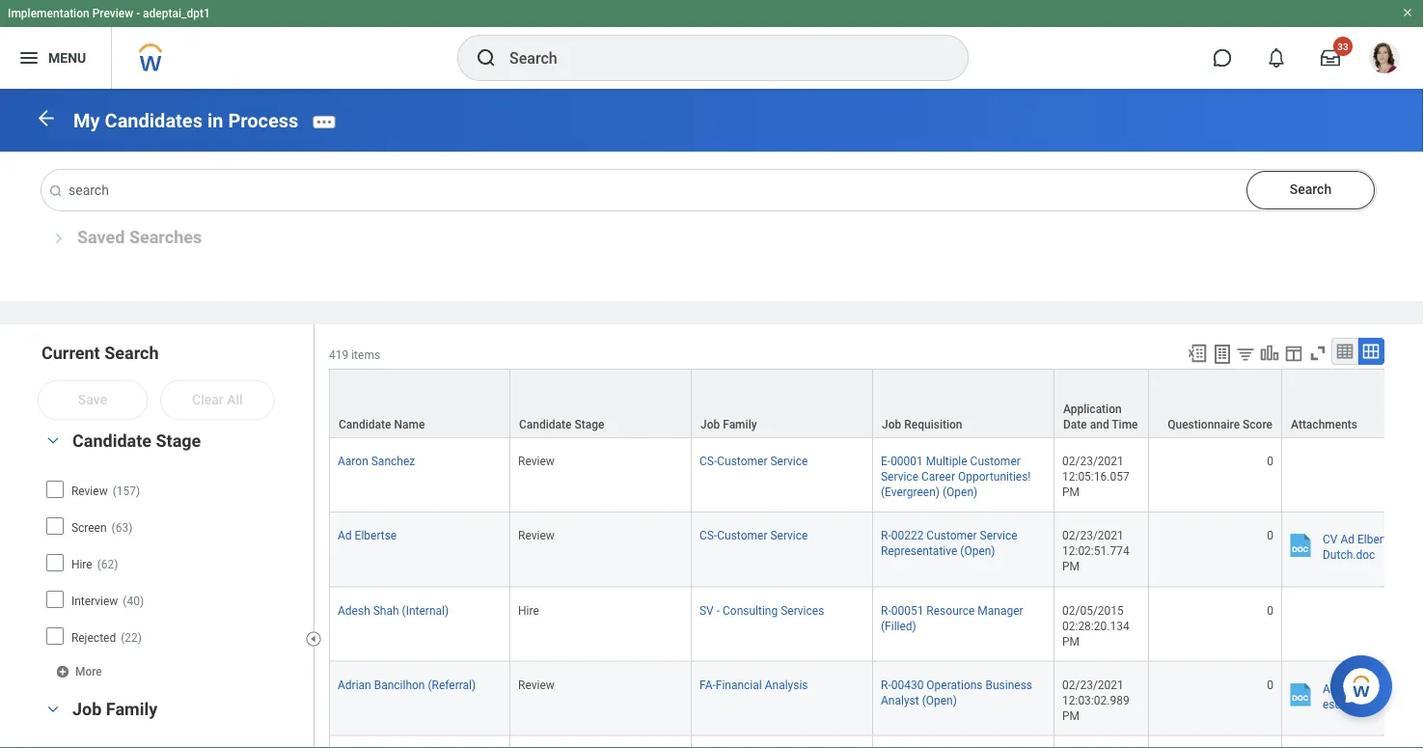 Task type: describe. For each thing, give the bounding box(es) containing it.
review element for adrian bancilhon (referral)
[[518, 674, 555, 691]]

questionnaire
[[1168, 417, 1240, 431]]

Search Workday  search field
[[510, 37, 928, 79]]

export to excel image
[[1187, 343, 1208, 364]]

job requisition button
[[873, 369, 1054, 437]]

sanchez
[[371, 454, 415, 467]]

interview
[[71, 594, 118, 607]]

fa-financial analysis link
[[700, 674, 808, 691]]

job family button
[[692, 369, 873, 437]]

services
[[781, 603, 825, 617]]

time
[[1112, 417, 1138, 431]]

implementation preview -   adeptai_dpt1
[[8, 7, 210, 20]]

candidate stage column header
[[511, 368, 692, 438]]

job family inside popup button
[[701, 417, 757, 431]]

elbertse inside cv ad elbertse dutch.doc
[[1358, 532, 1400, 546]]

in
[[207, 109, 223, 132]]

candidate name
[[339, 417, 425, 431]]

candidate for candidate name popup button
[[339, 417, 391, 431]]

implementation
[[8, 7, 89, 20]]

adesh shah (internal)
[[338, 603, 449, 617]]

02/23/2021 12:03:02.989 pm
[[1063, 678, 1133, 722]]

resource
[[927, 603, 975, 617]]

attachments
[[1291, 417, 1358, 431]]

rejected
[[71, 631, 116, 644]]

requisition
[[905, 417, 963, 431]]

service up services at the right bottom
[[771, 528, 808, 542]]

e-
[[881, 454, 891, 467]]

aaron sanchez
[[338, 454, 415, 467]]

02/05/2015
[[1063, 603, 1124, 617]]

chevron down image
[[42, 703, 65, 716]]

date
[[1064, 417, 1088, 431]]

33 button
[[1310, 37, 1353, 79]]

justify image
[[17, 46, 41, 69]]

(referral)
[[428, 678, 476, 691]]

candidate stage inside popup button
[[519, 417, 605, 431]]

cv
[[1323, 532, 1338, 546]]

row containing application date and time
[[329, 368, 1424, 438]]

12:03:02.989
[[1063, 693, 1130, 707]]

02:28:20.134
[[1063, 619, 1130, 632]]

questionnaire score button
[[1150, 369, 1282, 437]]

candidates
[[105, 109, 203, 132]]

Search search field
[[39, 170, 1376, 211]]

review inside candidate stage tree
[[71, 484, 108, 497]]

job family group
[[39, 698, 304, 748]]

cs- for r-00222 customer service representative (open)
[[700, 528, 717, 542]]

pm for 02/23/2021 12:02:51.774 pm
[[1063, 560, 1080, 573]]

- inside "menu" banner
[[136, 7, 140, 20]]

e-00001 multiple customer service career opportunities! (evergreen) (open) link
[[881, 450, 1031, 498]]

fa-financial analysis
[[700, 678, 808, 691]]

score
[[1243, 417, 1273, 431]]

job requisition
[[882, 417, 963, 431]]

search inside "button"
[[1290, 181, 1332, 197]]

(internal)
[[402, 603, 449, 617]]

02/23/2021 12:02:51.774 pm
[[1063, 528, 1133, 573]]

ad elbertse
[[338, 528, 397, 542]]

my
[[73, 109, 100, 132]]

adeptai_dpt1
[[143, 7, 210, 20]]

419 items
[[329, 349, 380, 362]]

customer inside r-00222 customer service representative (open)
[[927, 528, 977, 542]]

r- for 00222
[[881, 528, 892, 542]]

ad elbertse link
[[338, 525, 397, 542]]

questionnaire score column header
[[1150, 368, 1283, 438]]

bancilhon
[[374, 678, 425, 691]]

application
[[1064, 402, 1122, 415]]

00051
[[892, 603, 924, 617]]

candidate name column header
[[329, 368, 511, 438]]

current
[[42, 343, 100, 364]]

attachments button
[[1283, 369, 1424, 437]]

preview
[[92, 7, 133, 20]]

r-00051 resource manager (filled)
[[881, 603, 1024, 632]]

(open) for customer
[[961, 544, 996, 557]]

1 review element from the top
[[518, 450, 555, 467]]

sv - consulting services link
[[700, 599, 825, 617]]

02/23/2021 for 02/23/2021 12:05:16.057 pm
[[1063, 454, 1124, 467]]

search image
[[48, 184, 63, 199]]

adrian
[[338, 678, 371, 691]]

esume.doc
[[1323, 697, 1380, 710]]

more
[[75, 665, 102, 679]]

00001
[[891, 454, 924, 467]]

02/23/2021 for 02/23/2021 12:02:51.774 pm
[[1063, 528, 1124, 542]]

adesh shah (internal) link
[[338, 599, 449, 617]]

operations
[[927, 678, 983, 691]]

business
[[986, 678, 1033, 691]]

r-00051 resource manager (filled) link
[[881, 599, 1024, 632]]

(22)
[[121, 631, 142, 644]]

02/23/2021 for 02/23/2021 12:03:02.989 pm
[[1063, 678, 1124, 691]]

adrian bancilhon (referral)
[[338, 678, 476, 691]]

filter search field
[[39, 342, 317, 748]]

adrian bancilhon (referral) link
[[338, 674, 476, 691]]

customer inside e-00001 multiple customer service career opportunities! (evergreen) (open)
[[971, 454, 1021, 467]]

process
[[228, 109, 299, 132]]

00430
[[892, 678, 924, 691]]

00222
[[892, 528, 924, 542]]

previous page image
[[35, 107, 58, 130]]

12:05:16.057
[[1063, 469, 1130, 483]]

sv
[[700, 603, 714, 617]]

02/05/2015 02:28:20.134 pm
[[1063, 603, 1133, 648]]

adrian_bancilhon_r esume.doc
[[1323, 681, 1424, 710]]

chevron down image
[[42, 434, 65, 447]]

job for job family popup button
[[701, 417, 720, 431]]

r- for 00430
[[881, 678, 892, 691]]

(open) for operations
[[922, 693, 957, 707]]

application date and time
[[1064, 402, 1138, 431]]

adrian_bancilhon_r esume.doc link
[[1323, 677, 1424, 711]]

my candidates in process link
[[73, 109, 299, 132]]

r-00430 operations business analyst (open) link
[[881, 674, 1033, 707]]

r-00222 customer service representative (open)
[[881, 528, 1018, 557]]

career
[[922, 469, 956, 483]]

customer down "job family" column header
[[717, 454, 768, 467]]

menu
[[48, 50, 86, 66]]

(157)
[[113, 484, 140, 497]]

current search
[[42, 343, 159, 364]]



Task type: vqa. For each thing, say whether or not it's contained in the screenshot.


Task type: locate. For each thing, give the bounding box(es) containing it.
02/23/2021 inside "02/23/2021 12:03:02.989 pm"
[[1063, 678, 1124, 691]]

pm inside 02/23/2021 12:05:16.057 pm
[[1063, 485, 1080, 498]]

row containing adrian bancilhon (referral)
[[329, 661, 1424, 736]]

export to worksheets image
[[1211, 343, 1234, 366]]

shah
[[373, 603, 399, 617]]

job inside 'group'
[[72, 699, 102, 720]]

stage inside group
[[156, 430, 201, 451]]

12:02:51.774
[[1063, 544, 1130, 557]]

and
[[1090, 417, 1110, 431]]

close environment banner image
[[1402, 7, 1414, 18]]

3 review element from the top
[[518, 674, 555, 691]]

cs-customer service link for e-
[[700, 450, 808, 467]]

1 r- from the top
[[881, 528, 892, 542]]

0 horizontal spatial job family
[[72, 699, 158, 720]]

r- up (filled)
[[881, 603, 892, 617]]

customer up the representative
[[927, 528, 977, 542]]

items
[[351, 349, 380, 362]]

cs-customer service for r-00222 customer service representative (open)
[[700, 528, 808, 542]]

customer up opportunities!
[[971, 454, 1021, 467]]

ad up dutch.doc
[[1341, 532, 1355, 546]]

job family button
[[72, 699, 158, 720]]

cs-
[[700, 454, 717, 467], [700, 528, 717, 542]]

service down 00001
[[881, 469, 919, 483]]

elbertse down aaron sanchez
[[355, 528, 397, 542]]

2 cs-customer service link from the top
[[700, 525, 808, 542]]

0 horizontal spatial -
[[136, 7, 140, 20]]

1 vertical spatial job family
[[72, 699, 158, 720]]

2 vertical spatial r-
[[881, 678, 892, 691]]

r-00430 operations business analyst (open)
[[881, 678, 1033, 707]]

0 vertical spatial search
[[1290, 181, 1332, 197]]

2 r- from the top
[[881, 603, 892, 617]]

analyst
[[881, 693, 920, 707]]

0 horizontal spatial candidate
[[72, 430, 152, 451]]

candidate stage
[[519, 417, 605, 431], [72, 430, 201, 451]]

3 pm from the top
[[1063, 634, 1080, 648]]

3 r- from the top
[[881, 678, 892, 691]]

0 vertical spatial -
[[136, 7, 140, 20]]

1 vertical spatial cs-
[[700, 528, 717, 542]]

0 horizontal spatial elbertse
[[355, 528, 397, 542]]

service inside e-00001 multiple customer service career opportunities! (evergreen) (open)
[[881, 469, 919, 483]]

2 0 from the top
[[1268, 528, 1274, 542]]

service down opportunities!
[[980, 528, 1018, 542]]

row
[[329, 368, 1424, 438], [329, 438, 1424, 512], [329, 512, 1424, 587], [329, 587, 1424, 661], [329, 661, 1424, 736], [329, 736, 1424, 748]]

pm inside "02/23/2021 12:03:02.989 pm"
[[1063, 709, 1080, 722]]

- right 'preview'
[[136, 7, 140, 20]]

pm down 12:03:02.989
[[1063, 709, 1080, 722]]

menu banner
[[0, 0, 1424, 89]]

row up 00222
[[329, 438, 1424, 512]]

0 vertical spatial job family
[[701, 417, 757, 431]]

fullscreen image
[[1308, 343, 1329, 364]]

02/23/2021 inside 02/23/2021 12:05:16.057 pm
[[1063, 454, 1124, 467]]

cs-customer service link up sv - consulting services link at the bottom of the page
[[700, 525, 808, 542]]

1 0 from the top
[[1268, 454, 1274, 467]]

3 02/23/2021 from the top
[[1063, 678, 1124, 691]]

1 horizontal spatial search
[[1290, 181, 1332, 197]]

2 review element from the top
[[518, 525, 555, 542]]

2 horizontal spatial candidate
[[519, 417, 572, 431]]

cell
[[1283, 438, 1424, 512], [1283, 587, 1424, 661], [329, 736, 511, 748], [511, 736, 692, 748], [692, 736, 873, 748], [873, 736, 1055, 748], [1055, 736, 1150, 748], [1150, 736, 1283, 748], [1283, 736, 1424, 748]]

my candidates in process
[[73, 109, 299, 132]]

pm for 02/05/2015 02:28:20.134 pm
[[1063, 634, 1080, 648]]

02/23/2021 12:05:16.057 pm
[[1063, 454, 1133, 498]]

pm inside "02/23/2021 12:02:51.774 pm"
[[1063, 560, 1080, 573]]

row up 00430
[[329, 587, 1424, 661]]

expand/collapse chart image
[[1260, 343, 1281, 364]]

0 vertical spatial (open)
[[943, 485, 978, 498]]

job for job requisition popup button
[[882, 417, 902, 431]]

screen
[[71, 521, 107, 534]]

0 horizontal spatial job
[[72, 699, 102, 720]]

more button
[[55, 663, 104, 680]]

cs-customer service up sv - consulting services link at the bottom of the page
[[700, 528, 808, 542]]

cs-customer service for e-00001 multiple customer service career opportunities! (evergreen) (open)
[[700, 454, 808, 467]]

job family inside 'group'
[[72, 699, 158, 720]]

toolbar
[[1178, 338, 1385, 368]]

2 cs- from the top
[[700, 528, 717, 542]]

1 row from the top
[[329, 368, 1424, 438]]

analysis
[[765, 678, 808, 691]]

candidate stage group
[[39, 429, 304, 684]]

1 horizontal spatial elbertse
[[1358, 532, 1400, 546]]

0 for 02/23/2021 12:05:16.057 pm
[[1268, 454, 1274, 467]]

job inside column header
[[701, 417, 720, 431]]

elbertse up dutch.doc
[[1358, 532, 1400, 546]]

419
[[329, 349, 349, 362]]

job family
[[701, 417, 757, 431], [72, 699, 158, 720]]

inbox large image
[[1321, 48, 1341, 68]]

ad
[[338, 528, 352, 542], [1341, 532, 1355, 546]]

application date and time button
[[1055, 369, 1149, 437]]

4 0 from the top
[[1268, 678, 1274, 691]]

hire element
[[518, 599, 539, 617]]

r- up the representative
[[881, 528, 892, 542]]

fa-
[[700, 678, 716, 691]]

02/23/2021 up 12:02:51.774
[[1063, 528, 1124, 542]]

r-00222 customer service representative (open) link
[[881, 525, 1018, 557]]

select to filter grid data image
[[1235, 344, 1257, 364]]

dutch.doc
[[1323, 548, 1376, 561]]

pm for 02/23/2021 12:03:02.989 pm
[[1063, 709, 1080, 722]]

pm inside 02/05/2015 02:28:20.134 pm
[[1063, 634, 1080, 648]]

review element for ad elbertse
[[518, 525, 555, 542]]

r-
[[881, 528, 892, 542], [881, 603, 892, 617], [881, 678, 892, 691]]

customer
[[717, 454, 768, 467], [971, 454, 1021, 467], [717, 528, 768, 542], [927, 528, 977, 542]]

1 horizontal spatial -
[[717, 603, 720, 617]]

2 cs-customer service from the top
[[700, 528, 808, 542]]

service
[[771, 454, 808, 467], [881, 469, 919, 483], [771, 528, 808, 542], [980, 528, 1018, 542]]

1 horizontal spatial ad
[[1341, 532, 1355, 546]]

family inside 'group'
[[106, 699, 158, 720]]

1 vertical spatial search
[[104, 343, 159, 364]]

toolbar inside my candidates in process main content
[[1178, 338, 1385, 368]]

(40)
[[123, 594, 144, 607]]

notifications large image
[[1267, 48, 1287, 68]]

1 vertical spatial -
[[717, 603, 720, 617]]

review element down hire "element"
[[518, 674, 555, 691]]

ad inside cv ad elbertse dutch.doc
[[1341, 532, 1355, 546]]

02/23/2021 inside "02/23/2021 12:02:51.774 pm"
[[1063, 528, 1124, 542]]

hire inside "row"
[[518, 603, 539, 617]]

job family column header
[[692, 368, 873, 438]]

pm down 12:02:51.774
[[1063, 560, 1080, 573]]

service down "job family" column header
[[771, 454, 808, 467]]

job requisition column header
[[873, 368, 1055, 438]]

0 vertical spatial cs-customer service link
[[700, 450, 808, 467]]

(open) down career
[[943, 485, 978, 498]]

3 0 from the top
[[1268, 603, 1274, 617]]

search button
[[1247, 171, 1375, 210]]

my candidates in process main content
[[0, 89, 1424, 748]]

1 vertical spatial cs-customer service
[[700, 528, 808, 542]]

0 vertical spatial review element
[[518, 450, 555, 467]]

manager
[[978, 603, 1024, 617]]

row down analyst
[[329, 736, 1424, 748]]

(63)
[[112, 521, 133, 534]]

0 horizontal spatial stage
[[156, 430, 201, 451]]

r- inside r-00222 customer service representative (open)
[[881, 528, 892, 542]]

2 vertical spatial 02/23/2021
[[1063, 678, 1124, 691]]

0 vertical spatial hire
[[71, 557, 92, 571]]

candidate stage inside group
[[72, 430, 201, 451]]

1 horizontal spatial stage
[[575, 417, 605, 431]]

0 horizontal spatial family
[[106, 699, 158, 720]]

(open) inside r-00222 customer service representative (open)
[[961, 544, 996, 557]]

0 vertical spatial r-
[[881, 528, 892, 542]]

0 vertical spatial cs-customer service
[[700, 454, 808, 467]]

cs-customer service link down "job family" column header
[[700, 450, 808, 467]]

opportunities!
[[958, 469, 1031, 483]]

1 horizontal spatial hire
[[518, 603, 539, 617]]

hire
[[71, 557, 92, 571], [518, 603, 539, 617]]

family
[[723, 417, 757, 431], [106, 699, 158, 720]]

search image
[[475, 46, 498, 69]]

-
[[136, 7, 140, 20], [717, 603, 720, 617]]

review up hire "element"
[[518, 528, 555, 542]]

candidate name button
[[330, 369, 510, 437]]

0 horizontal spatial search
[[104, 343, 159, 364]]

family inside popup button
[[723, 417, 757, 431]]

row containing adesh shah (internal)
[[329, 587, 1424, 661]]

1 horizontal spatial candidate stage
[[519, 417, 605, 431]]

cs-customer service link for r-
[[700, 525, 808, 542]]

1 vertical spatial (open)
[[961, 544, 996, 557]]

- right the sv
[[717, 603, 720, 617]]

aaron
[[338, 454, 368, 467]]

search inside filter search field
[[104, 343, 159, 364]]

aaron sanchez link
[[338, 450, 415, 467]]

2 horizontal spatial job
[[882, 417, 902, 431]]

5 row from the top
[[329, 661, 1424, 736]]

click to view/edit grid preferences image
[[1284, 343, 1305, 364]]

1 vertical spatial review element
[[518, 525, 555, 542]]

0 horizontal spatial candidate stage
[[72, 430, 201, 451]]

1 cs-customer service link from the top
[[700, 450, 808, 467]]

2 vertical spatial (open)
[[922, 693, 957, 707]]

row containing ad elbertse
[[329, 512, 1424, 587]]

1 cs- from the top
[[700, 454, 717, 467]]

2 02/23/2021 from the top
[[1063, 528, 1124, 542]]

r- inside r-00430 operations business analyst (open)
[[881, 678, 892, 691]]

cs- for e-00001 multiple customer service career opportunities! (evergreen) (open)
[[700, 454, 717, 467]]

table image
[[1336, 342, 1355, 361]]

r- up analyst
[[881, 678, 892, 691]]

review element up hire "element"
[[518, 525, 555, 542]]

1 horizontal spatial candidate
[[339, 417, 391, 431]]

(open) inside r-00430 operations business analyst (open)
[[922, 693, 957, 707]]

service inside r-00222 customer service representative (open)
[[980, 528, 1018, 542]]

1 vertical spatial family
[[106, 699, 158, 720]]

(open) inside e-00001 multiple customer service career opportunities! (evergreen) (open)
[[943, 485, 978, 498]]

cs- up the sv
[[700, 528, 717, 542]]

name
[[394, 417, 425, 431]]

(open) down the operations on the right of the page
[[922, 693, 957, 707]]

1 pm from the top
[[1063, 485, 1080, 498]]

elbertse
[[355, 528, 397, 542], [1358, 532, 1400, 546]]

ad down aaron
[[338, 528, 352, 542]]

review element down candidate stage popup button
[[518, 450, 555, 467]]

cs- down job family popup button
[[700, 454, 717, 467]]

search
[[1290, 181, 1332, 197], [104, 343, 159, 364]]

pm down '02:28:20.134'
[[1063, 634, 1080, 648]]

r- inside r-00051 resource manager (filled)
[[881, 603, 892, 617]]

0 vertical spatial 02/23/2021
[[1063, 454, 1124, 467]]

candidate inside group
[[72, 430, 152, 451]]

hire inside candidate stage tree
[[71, 557, 92, 571]]

row up 'e-'
[[329, 368, 1424, 438]]

candidate stage button
[[511, 369, 691, 437]]

cv ad elbertse dutch.doc link
[[1323, 527, 1424, 562]]

0 vertical spatial cs-
[[700, 454, 717, 467]]

0
[[1268, 454, 1274, 467], [1268, 528, 1274, 542], [1268, 603, 1274, 617], [1268, 678, 1274, 691]]

1 vertical spatial r-
[[881, 603, 892, 617]]

review down hire "element"
[[518, 678, 555, 691]]

3 row from the top
[[329, 512, 1424, 587]]

candidate inside column header
[[339, 417, 391, 431]]

1 02/23/2021 from the top
[[1063, 454, 1124, 467]]

candidate for candidate stage popup button
[[519, 417, 572, 431]]

r- for 00051
[[881, 603, 892, 617]]

row containing aaron sanchez
[[329, 438, 1424, 512]]

- inside "row"
[[717, 603, 720, 617]]

job
[[701, 417, 720, 431], [882, 417, 902, 431], [72, 699, 102, 720]]

consulting
[[723, 603, 778, 617]]

profile logan mcneil image
[[1370, 42, 1400, 77]]

4 pm from the top
[[1063, 709, 1080, 722]]

job inside column header
[[882, 417, 902, 431]]

review up screen
[[71, 484, 108, 497]]

review down candidate stage popup button
[[518, 454, 555, 467]]

financial
[[716, 678, 762, 691]]

application date and time column header
[[1055, 368, 1150, 438]]

6 row from the top
[[329, 736, 1424, 748]]

1 horizontal spatial job
[[701, 417, 720, 431]]

1 horizontal spatial job family
[[701, 417, 757, 431]]

adesh
[[338, 603, 370, 617]]

0 horizontal spatial hire
[[71, 557, 92, 571]]

pm down 12:05:16.057
[[1063, 485, 1080, 498]]

(open)
[[943, 485, 978, 498], [961, 544, 996, 557], [922, 693, 957, 707]]

stage
[[575, 417, 605, 431], [156, 430, 201, 451]]

02/23/2021 up 12:05:16.057
[[1063, 454, 1124, 467]]

0 for 02/23/2021 12:03:02.989 pm
[[1268, 678, 1274, 691]]

cs-customer service down "job family" column header
[[700, 454, 808, 467]]

representative
[[881, 544, 958, 557]]

My Candidates in Process text field
[[42, 170, 1376, 211]]

candidate stage tree
[[45, 473, 297, 653]]

pm for 02/23/2021 12:05:16.057 pm
[[1063, 485, 1080, 498]]

adrian_bancilhon_r
[[1323, 681, 1424, 695]]

0 for 02/05/2015 02:28:20.134 pm
[[1268, 603, 1274, 617]]

1 cs-customer service from the top
[[700, 454, 808, 467]]

2 row from the top
[[329, 438, 1424, 512]]

0 for 02/23/2021 12:02:51.774 pm
[[1268, 528, 1274, 542]]

1 vertical spatial 02/23/2021
[[1063, 528, 1124, 542]]

row down (evergreen)
[[329, 512, 1424, 587]]

questionnaire score
[[1168, 417, 1273, 431]]

stage inside popup button
[[575, 417, 605, 431]]

4 row from the top
[[329, 587, 1424, 661]]

1 vertical spatial cs-customer service link
[[700, 525, 808, 542]]

2 pm from the top
[[1063, 560, 1080, 573]]

0 vertical spatial family
[[723, 417, 757, 431]]

sv - consulting services
[[700, 603, 825, 617]]

1 vertical spatial hire
[[518, 603, 539, 617]]

0 horizontal spatial ad
[[338, 528, 352, 542]]

candidate inside column header
[[519, 417, 572, 431]]

02/23/2021 up 12:03:02.989
[[1063, 678, 1124, 691]]

expand table image
[[1362, 342, 1381, 361]]

review element
[[518, 450, 555, 467], [518, 525, 555, 542], [518, 674, 555, 691]]

(open) right the representative
[[961, 544, 996, 557]]

1 horizontal spatial family
[[723, 417, 757, 431]]

(evergreen)
[[881, 485, 940, 498]]

row down (filled)
[[329, 661, 1424, 736]]

2 vertical spatial review element
[[518, 674, 555, 691]]

customer up consulting
[[717, 528, 768, 542]]



